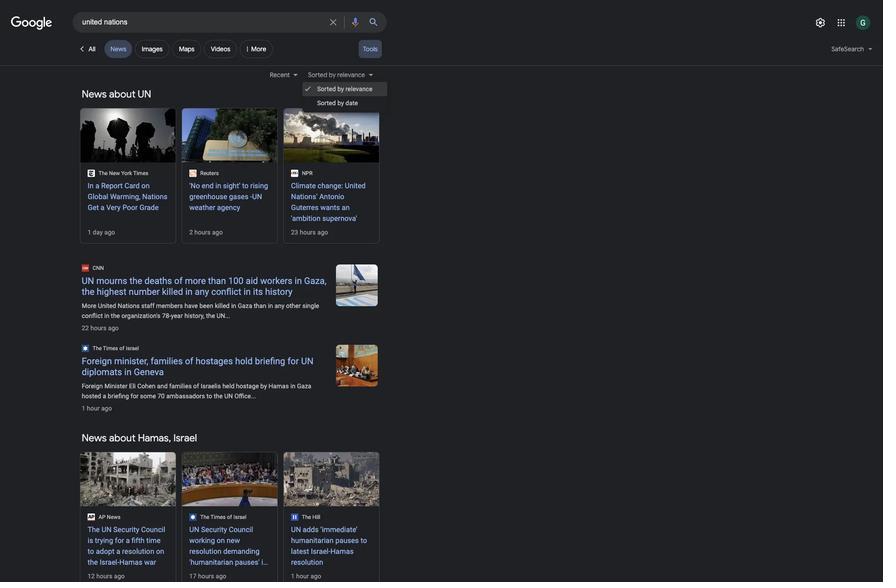 Task type: describe. For each thing, give the bounding box(es) containing it.
times for un
[[211, 515, 226, 521]]

card
[[125, 182, 140, 190]]

in inside foreign minister eli cohen and families of israelis held hostage by hamas  in gaza hosted a briefing for some 70 ambassadors to the un office...
[[291, 383, 296, 390]]

gaza,
[[304, 276, 327, 287]]

in inside un security council working on new resolution demanding 'humanitarian  pauses' in gaza
[[262, 559, 267, 568]]

videos
[[211, 45, 231, 53]]

hostage
[[236, 383, 259, 390]]

about for hamas,
[[109, 433, 136, 445]]

npr
[[302, 170, 313, 177]]

organization's
[[122, 313, 161, 320]]

to inside 'no end in sight' to rising greenhouse gases -un weather agency
[[242, 182, 249, 190]]

videos link
[[204, 40, 237, 58]]

trying
[[95, 537, 113, 546]]

israel- inside un adds 'immediate' humanitarian pauses to latest israel-hamas resolution
[[311, 548, 331, 557]]

on for demanding
[[217, 537, 225, 546]]

images link
[[135, 40, 170, 58]]

all link
[[73, 40, 102, 58]]

hosted
[[82, 393, 101, 400]]

'no end in sight' to rising greenhouse gases -un weather agency heading
[[189, 181, 270, 214]]

warming,
[[110, 193, 141, 201]]

adopt
[[96, 548, 115, 557]]

ago for climate change: united nations' antonio guterres wants an 'ambition  supernova'
[[318, 229, 328, 236]]

to inside un adds 'immediate' humanitarian pauses to latest israel-hamas resolution
[[361, 537, 367, 546]]

rising
[[251, 182, 268, 190]]

the inside "the un security council is trying for a fifth time to adopt a resolution on the israel-hamas war"
[[88, 559, 98, 568]]

antonio
[[320, 193, 345, 201]]

than inside un mourns the deaths of more than 100 aid workers in gaza, the highest  number killed in any conflict in its history
[[208, 276, 226, 287]]

tools
[[363, 45, 378, 53]]

maps link
[[172, 40, 202, 58]]

news for news about un
[[82, 88, 107, 101]]

of inside list
[[227, 515, 232, 521]]

gases
[[229, 193, 249, 201]]

diplomats
[[82, 367, 122, 378]]

time
[[146, 537, 161, 546]]

pauses'
[[235, 559, 260, 568]]

cnn
[[93, 265, 104, 272]]

sorted by relevance inside radio item
[[317, 85, 373, 93]]

the un security council is trying for a fifth time to adopt a resolution on the israel-hamas war heading
[[88, 525, 169, 569]]

foreign for foreign minister eli cohen and families of israelis held hostage by hamas  in gaza hosted a briefing for some 70 ambassadors to the un office...
[[82, 383, 103, 390]]

sorted by date link
[[303, 96, 387, 110]]

any inside un mourns the deaths of more than 100 aid workers in gaza, the highest  number killed in any conflict in its history
[[195, 287, 209, 298]]

mourns
[[96, 276, 127, 287]]

nations inside in a report card on global warming, nations get a very poor grade
[[142, 193, 168, 201]]

other
[[286, 303, 301, 310]]

the un security council is trying for a fifth time to adopt a resolution on the israel-hamas war
[[88, 526, 165, 568]]

google image
[[11, 16, 53, 30]]

killed inside un mourns the deaths of more than 100 aid workers in gaza, the highest  number killed in any conflict in its history
[[162, 287, 183, 298]]

resolution inside un adds 'immediate' humanitarian pauses to latest israel-hamas resolution
[[291, 559, 323, 568]]

new
[[109, 170, 120, 177]]

hold
[[235, 356, 253, 367]]

un inside "the un security council is trying for a fifth time to adopt a resolution on the israel-hamas war"
[[102, 526, 112, 535]]

to inside "the un security council is trying for a fifth time to adopt a resolution on the israel-hamas war"
[[88, 548, 94, 557]]

12
[[88, 573, 95, 581]]

'no
[[189, 182, 200, 190]]

foreign for foreign minister, families of hostages hold briefing for un diplomats in  geneva
[[82, 356, 112, 367]]

resolution inside un security council working on new resolution demanding 'humanitarian  pauses' in gaza
[[189, 548, 222, 557]]

'no end in sight' to rising greenhouse gases -un weather agency
[[189, 182, 268, 212]]

78-
[[162, 313, 171, 320]]

un inside un security council working on new resolution demanding 'humanitarian  pauses' in gaza
[[189, 526, 199, 535]]

hamas inside "the un security council is trying for a fifth time to adopt a resolution on the israel-hamas war"
[[119, 559, 143, 568]]

israel for un
[[234, 515, 247, 521]]

nations inside more united nations staff members have been killed in gaza than in any  other single conflict in the organization's 78-year history, the un...
[[118, 303, 140, 310]]

sorted by relevance inside dropdown button
[[308, 71, 365, 79]]

gaza inside foreign minister eli cohen and families of israelis held hostage by hamas  in gaza hosted a briefing for some 70 ambassadors to the un office...
[[297, 383, 312, 390]]

adds
[[303, 526, 319, 535]]

new
[[227, 537, 240, 546]]

families inside foreign minister eli cohen and families of israelis held hostage by hamas  in gaza hosted a briefing for some 70 ambassadors to the un office...
[[169, 383, 192, 390]]

un inside foreign minister, families of hostages hold briefing for un diplomats in  geneva
[[301, 356, 314, 367]]

climate
[[291, 182, 316, 190]]

in a report card on global warming, nations get a very poor grade heading
[[88, 181, 169, 214]]

wants
[[321, 204, 340, 212]]

weather
[[189, 204, 215, 212]]

hours right 22
[[91, 325, 107, 332]]

news for news
[[111, 45, 126, 53]]

Search search field
[[82, 17, 324, 29]]

united inside climate change: united nations' antonio guterres wants an 'ambition  supernova'
[[345, 182, 366, 190]]

briefing inside foreign minister, families of hostages hold briefing for un diplomats in  geneva
[[255, 356, 285, 367]]

climate change: united nations' antonio guterres wants an 'ambition  supernova'
[[291, 182, 366, 223]]

2
[[189, 229, 193, 236]]

relevance inside dropdown button
[[338, 71, 365, 79]]

been
[[200, 303, 213, 310]]

1 for in a report card on global warming, nations get a very poor grade
[[88, 229, 91, 236]]

news about un
[[82, 88, 151, 101]]

un inside un adds 'immediate' humanitarian pauses to latest israel-hamas resolution
[[291, 526, 301, 535]]

conflict inside more united nations staff members have been killed in gaza than in any  other single conflict in the organization's 78-year history, the un...
[[82, 313, 103, 320]]

news about hamas, israel
[[82, 433, 197, 445]]

grade
[[140, 204, 159, 212]]

17 hours ago
[[189, 573, 227, 581]]

times for foreign
[[103, 346, 118, 352]]

york
[[121, 170, 132, 177]]

reuters
[[200, 170, 219, 177]]

1 day ago
[[88, 229, 115, 236]]

have
[[185, 303, 198, 310]]

22
[[82, 325, 89, 332]]

a right get
[[101, 204, 105, 212]]

change:
[[318, 182, 343, 190]]

sorted by relevance radio item
[[303, 82, 387, 96]]

conflict inside un mourns the deaths of more than 100 aid workers in gaza, the highest  number killed in any conflict in its history
[[211, 287, 242, 298]]

by inside radio item
[[338, 85, 344, 93]]

deaths
[[145, 276, 172, 287]]

list for news about un
[[80, 106, 380, 245]]

safesearch
[[832, 45, 865, 53]]

for inside "the un security council is trying for a fifth time to adopt a resolution on the israel-hamas war"
[[115, 537, 124, 546]]

70
[[158, 393, 165, 400]]

foreign minister, families of hostages hold briefing for un diplomats in  geneva
[[82, 356, 314, 378]]

briefing inside foreign minister eli cohen and families of israelis held hostage by hamas  in gaza hosted a briefing for some 70 ambassadors to the un office...
[[108, 393, 129, 400]]

in a report card on global warming, nations get a very poor grade
[[88, 182, 168, 212]]

sorted by date
[[317, 100, 358, 107]]

working
[[189, 537, 215, 546]]

gaza inside more united nations staff members have been killed in gaza than in any  other single conflict in the organization's 78-year history, the un...
[[238, 303, 252, 310]]

sorted by relevance button
[[303, 70, 378, 80]]

sight'
[[223, 182, 240, 190]]

the inside "the un security council is trying for a fifth time to adopt a resolution on the israel-hamas war"
[[88, 526, 100, 535]]

1 vertical spatial 1
[[82, 405, 85, 413]]

office...
[[235, 393, 256, 400]]

report
[[101, 182, 123, 190]]

un adds 'immediate' humanitarian pauses to latest israel-hamas resolution heading
[[291, 525, 372, 569]]

on inside "the un security council is trying for a fifth time to adopt a resolution on the israel-hamas war"
[[156, 548, 164, 557]]

date
[[346, 100, 358, 107]]

tools button
[[359, 40, 382, 58]]

hours for the un security council is trying for a fifth time to adopt a resolution on the israel-hamas war
[[96, 573, 112, 581]]

any inside more united nations staff members have been killed in gaza than in any  other single conflict in the organization's 78-year history, the un...
[[275, 303, 285, 310]]

united inside more united nations staff members have been killed in gaza than in any  other single conflict in the organization's 78-year history, the un...
[[98, 303, 116, 310]]

all
[[89, 45, 96, 53]]

by inside dropdown button
[[329, 71, 336, 79]]

guterres
[[291, 204, 319, 212]]

sorted for sorted by date link
[[317, 100, 336, 107]]

a right 'in' on the top left of page
[[95, 182, 99, 190]]

on for nations
[[142, 182, 150, 190]]

2 hours ago
[[189, 229, 223, 236]]

year
[[171, 313, 183, 320]]

workers
[[260, 276, 293, 287]]

ago for in a report card on global warming, nations get a very poor grade
[[104, 229, 115, 236]]

demanding
[[223, 548, 260, 557]]

ambassadors
[[166, 393, 205, 400]]

gaza inside un security council working on new resolution demanding 'humanitarian  pauses' in gaza
[[189, 570, 206, 578]]

very
[[106, 204, 121, 212]]

hamas inside foreign minister eli cohen and families of israelis held hostage by hamas  in gaza hosted a briefing for some 70 ambassadors to the un office...
[[269, 383, 289, 390]]

ago for 'no end in sight' to rising greenhouse gases -un weather agency
[[212, 229, 223, 236]]

israel- inside "the un security council is trying for a fifth time to adopt a resolution on the israel-hamas war"
[[100, 559, 119, 568]]

highest
[[97, 287, 127, 298]]

23 hours ago
[[291, 229, 328, 236]]

war
[[144, 559, 156, 568]]

more united nations staff members have been killed in gaza than in any  other single conflict in the organization's 78-year history, the un...
[[82, 303, 319, 320]]

un security council working on new resolution demanding 'humanitarian  pauses' in gaza
[[189, 526, 267, 578]]

1 for un adds 'immediate' humanitarian pauses to latest israel-hamas resolution
[[291, 573, 295, 581]]

un inside foreign minister eli cohen and families of israelis held hostage by hamas  in gaza hosted a briefing for some 70 ambassadors to the un office...
[[224, 393, 233, 400]]

cohen
[[137, 383, 156, 390]]

100
[[228, 276, 244, 287]]

is
[[88, 537, 93, 546]]

un security council working on new resolution demanding 'humanitarian  pauses' in gaza heading
[[189, 525, 270, 578]]



Task type: locate. For each thing, give the bounding box(es) containing it.
resolution down working
[[189, 548, 222, 557]]

held
[[223, 383, 235, 390]]

in
[[88, 182, 94, 190]]

minister,
[[114, 356, 148, 367]]

about for un
[[109, 88, 136, 101]]

0 vertical spatial hour
[[87, 405, 100, 413]]

times down 22 hours ago
[[103, 346, 118, 352]]

hours right 12 at the left bottom of the page
[[96, 573, 112, 581]]

israel up new on the bottom left
[[234, 515, 247, 521]]

0 horizontal spatial briefing
[[108, 393, 129, 400]]

1 hour ago down latest at the left bottom of the page
[[291, 573, 321, 581]]

times up working
[[211, 515, 226, 521]]

0 horizontal spatial united
[[98, 303, 116, 310]]

1 vertical spatial nations
[[118, 303, 140, 310]]

the up is
[[88, 526, 100, 535]]

by down the sorted by relevance dropdown button
[[338, 85, 344, 93]]

israel inside list
[[234, 515, 247, 521]]

families up the ambassadors
[[169, 383, 192, 390]]

1 hour ago down hosted
[[82, 405, 112, 413]]

resolution down latest at the left bottom of the page
[[291, 559, 323, 568]]

an
[[342, 204, 350, 212]]

security inside "the un security council is trying for a fifth time to adopt a resolution on the israel-hamas war"
[[113, 526, 139, 535]]

hours for climate change: united nations' antonio guterres wants an 'ambition  supernova'
[[300, 229, 316, 236]]

1 left day
[[88, 229, 91, 236]]

of up the ambassadors
[[193, 383, 199, 390]]

nations'
[[291, 193, 318, 201]]

1 security from the left
[[113, 526, 139, 535]]

the times of israel for minister,
[[93, 346, 139, 352]]

more
[[185, 276, 206, 287]]

1 horizontal spatial gaza
[[238, 303, 252, 310]]

killed
[[162, 287, 183, 298], [215, 303, 230, 310]]

hours right 17
[[198, 573, 214, 581]]

single
[[303, 303, 319, 310]]

foreign up minister
[[82, 356, 112, 367]]

1 vertical spatial sorted
[[317, 85, 336, 93]]

israel
[[126, 346, 139, 352], [174, 433, 197, 445], [234, 515, 247, 521]]

a inside foreign minister eli cohen and families of israelis held hostage by hamas  in gaza hosted a briefing for some 70 ambassadors to the un office...
[[103, 393, 106, 400]]

recent
[[270, 71, 290, 79]]

greenhouse
[[189, 193, 227, 201]]

1 horizontal spatial the times of israel
[[200, 515, 247, 521]]

1 vertical spatial for
[[131, 393, 139, 400]]

members
[[156, 303, 183, 310]]

0 vertical spatial israel-
[[311, 548, 331, 557]]

'ambition
[[291, 214, 321, 223]]

a
[[95, 182, 99, 190], [101, 204, 105, 212], [103, 393, 106, 400], [126, 537, 130, 546], [116, 548, 120, 557]]

the hill
[[302, 515, 321, 521]]

israel up minister,
[[126, 346, 139, 352]]

'immediate'
[[321, 526, 358, 535]]

council up new on the bottom left
[[229, 526, 253, 535]]

1 vertical spatial 1 hour ago
[[291, 573, 321, 581]]

pauses
[[336, 537, 359, 546]]

more for more united nations staff members have been killed in gaza than in any  other single conflict in the organization's 78-year history, the un...
[[82, 303, 96, 310]]

menu
[[303, 80, 387, 113]]

by left "date" on the left top of the page
[[338, 100, 344, 107]]

by right hostage
[[261, 383, 267, 390]]

the times of israel for security
[[200, 515, 247, 521]]

foreign minister eli cohen and families of israelis held hostage by hamas  in gaza hosted a briefing for some 70 ambassadors to the un office...
[[82, 383, 312, 400]]

0 horizontal spatial killed
[[162, 287, 183, 298]]

minister
[[105, 383, 128, 390]]

council up time
[[141, 526, 165, 535]]

1 horizontal spatial security
[[201, 526, 227, 535]]

in inside foreign minister, families of hostages hold briefing for un diplomats in  geneva
[[124, 367, 132, 378]]

more up 22
[[82, 303, 96, 310]]

the new york times
[[99, 170, 148, 177]]

list for news about hamas, israel
[[80, 451, 380, 583]]

1 vertical spatial hamas
[[331, 548, 354, 557]]

sorted down sorted by relevance radio item
[[317, 100, 336, 107]]

relevance
[[338, 71, 365, 79], [346, 85, 373, 93]]

by
[[329, 71, 336, 79], [338, 85, 344, 93], [338, 100, 344, 107], [261, 383, 267, 390]]

security up working
[[201, 526, 227, 535]]

0 horizontal spatial council
[[141, 526, 165, 535]]

foreign up hosted
[[82, 383, 103, 390]]

hours
[[195, 229, 211, 236], [300, 229, 316, 236], [91, 325, 107, 332], [96, 573, 112, 581], [198, 573, 214, 581]]

relevance up "date" on the left top of the page
[[346, 85, 373, 93]]

un mourns the deaths of more than 100 aid workers in gaza, the highest  number killed in any conflict in its history heading
[[82, 276, 329, 298]]

0 horizontal spatial on
[[142, 182, 150, 190]]

hours for un security council working on new resolution demanding 'humanitarian  pauses' in gaza
[[198, 573, 214, 581]]

1 vertical spatial united
[[98, 303, 116, 310]]

0 horizontal spatial hamas
[[119, 559, 143, 568]]

ago down minister
[[101, 405, 112, 413]]

of up new on the bottom left
[[227, 515, 232, 521]]

0 vertical spatial than
[[208, 276, 226, 287]]

un inside 'no end in sight' to rising greenhouse gases -un weather agency
[[252, 193, 262, 201]]

2 vertical spatial times
[[211, 515, 226, 521]]

the inside foreign minister eli cohen and families of israelis held hostage by hamas  in gaza hosted a briefing for some 70 ambassadors to the un office...
[[214, 393, 223, 400]]

aid
[[246, 276, 258, 287]]

ap
[[99, 515, 106, 521]]

1 about from the top
[[109, 88, 136, 101]]

0 vertical spatial hamas
[[269, 383, 289, 390]]

0 vertical spatial about
[[109, 88, 136, 101]]

council inside un security council working on new resolution demanding 'humanitarian  pauses' in gaza
[[229, 526, 253, 535]]

0 vertical spatial sorted by relevance
[[308, 71, 365, 79]]

of inside foreign minister, families of hostages hold briefing for un diplomats in  geneva
[[185, 356, 193, 367]]

the for adds
[[302, 515, 311, 521]]

2 horizontal spatial times
[[211, 515, 226, 521]]

maps
[[179, 45, 195, 53]]

sorted up sorted by relevance radio item
[[308, 71, 328, 79]]

the left hill
[[302, 515, 311, 521]]

hamas left war
[[119, 559, 143, 568]]

2 horizontal spatial on
[[217, 537, 225, 546]]

ago right day
[[104, 229, 115, 236]]

more right videos link
[[251, 45, 266, 53]]

resolution down "fifth"
[[122, 548, 154, 557]]

on left new on the bottom left
[[217, 537, 225, 546]]

2 foreign from the top
[[82, 383, 103, 390]]

to down "israelis"
[[207, 393, 212, 400]]

about
[[109, 88, 136, 101], [109, 433, 136, 445]]

2 vertical spatial on
[[156, 548, 164, 557]]

the left new
[[99, 170, 108, 177]]

than left the 100
[[208, 276, 226, 287]]

0 horizontal spatial times
[[103, 346, 118, 352]]

the for a
[[99, 170, 108, 177]]

of
[[174, 276, 183, 287], [119, 346, 124, 352], [185, 356, 193, 367], [193, 383, 199, 390], [227, 515, 232, 521]]

-
[[250, 193, 252, 201]]

ago right 22
[[108, 325, 119, 332]]

1 vertical spatial on
[[217, 537, 225, 546]]

day
[[93, 229, 103, 236]]

0 vertical spatial list
[[80, 106, 380, 245]]

1 horizontal spatial times
[[133, 170, 148, 177]]

1 horizontal spatial council
[[229, 526, 253, 535]]

on right card
[[142, 182, 150, 190]]

0 vertical spatial nations
[[142, 193, 168, 201]]

2 security from the left
[[201, 526, 227, 535]]

hamas down pauses
[[331, 548, 354, 557]]

foreign inside foreign minister eli cohen and families of israelis held hostage by hamas  in gaza hosted a briefing for some 70 ambassadors to the un office...
[[82, 383, 103, 390]]

on inside un security council working on new resolution demanding 'humanitarian  pauses' in gaza
[[217, 537, 225, 546]]

1 horizontal spatial killed
[[215, 303, 230, 310]]

israel for foreign
[[126, 346, 139, 352]]

1 vertical spatial killed
[[215, 303, 230, 310]]

recent button
[[270, 70, 303, 80]]

security
[[113, 526, 139, 535], [201, 526, 227, 535]]

list containing in a report card on global warming, nations get a very poor grade
[[80, 106, 380, 245]]

the down been
[[206, 313, 215, 320]]

0 horizontal spatial 1 hour ago
[[82, 405, 112, 413]]

1 vertical spatial list
[[80, 451, 380, 583]]

'humanitarian
[[189, 559, 233, 568]]

1 horizontal spatial hour
[[296, 573, 309, 581]]

the down "israelis"
[[214, 393, 223, 400]]

0 horizontal spatial security
[[113, 526, 139, 535]]

un adds 'immediate' humanitarian pauses to latest israel-hamas resolution
[[291, 526, 367, 568]]

families up and
[[151, 356, 183, 367]]

sorted up sorted by date
[[317, 85, 336, 93]]

resolution inside "the un security council is trying for a fifth time to adopt a resolution on the israel-hamas war"
[[122, 548, 154, 557]]

of left more
[[174, 276, 183, 287]]

of up minister,
[[119, 346, 124, 352]]

1 horizontal spatial nations
[[142, 193, 168, 201]]

1 vertical spatial gaza
[[297, 383, 312, 390]]

1 horizontal spatial more
[[251, 45, 266, 53]]

to down is
[[88, 548, 94, 557]]

in inside 'no end in sight' to rising greenhouse gases -un weather agency
[[216, 182, 221, 190]]

1 vertical spatial any
[[275, 303, 285, 310]]

than down its
[[254, 303, 267, 310]]

2 horizontal spatial for
[[288, 356, 299, 367]]

list containing the un security council is trying for a fifth time to adopt a resolution on the israel-hamas war
[[80, 451, 380, 583]]

foreign inside foreign minister, families of hostages hold briefing for un diplomats in  geneva
[[82, 356, 112, 367]]

hamas right hostage
[[269, 383, 289, 390]]

0 horizontal spatial 1
[[82, 405, 85, 413]]

israel right hamas,
[[174, 433, 197, 445]]

briefing
[[255, 356, 285, 367], [108, 393, 129, 400]]

0 horizontal spatial israel-
[[100, 559, 119, 568]]

ago for un adds 'immediate' humanitarian pauses to latest israel-hamas resolution
[[311, 573, 321, 581]]

security inside un security council working on new resolution demanding 'humanitarian  pauses' in gaza
[[201, 526, 227, 535]]

staff
[[141, 303, 155, 310]]

un inside un mourns the deaths of more than 100 aid workers in gaza, the highest  number killed in any conflict in its history
[[82, 276, 94, 287]]

more for more
[[251, 45, 266, 53]]

2 vertical spatial 1
[[291, 573, 295, 581]]

0 horizontal spatial hour
[[87, 405, 100, 413]]

1 horizontal spatial briefing
[[255, 356, 285, 367]]

list
[[80, 106, 380, 245], [80, 451, 380, 583]]

0 horizontal spatial than
[[208, 276, 226, 287]]

None search field
[[0, 11, 387, 33]]

2 about from the top
[[109, 433, 136, 445]]

0 horizontal spatial conflict
[[82, 313, 103, 320]]

israel-
[[311, 548, 331, 557], [100, 559, 119, 568]]

hamas inside un adds 'immediate' humanitarian pauses to latest israel-hamas resolution
[[331, 548, 354, 557]]

united
[[345, 182, 366, 190], [98, 303, 116, 310]]

any left other
[[275, 303, 285, 310]]

ago down 'ambition
[[318, 229, 328, 236]]

1 horizontal spatial resolution
[[189, 548, 222, 557]]

0 vertical spatial briefing
[[255, 356, 285, 367]]

more button
[[240, 40, 273, 62]]

a left "fifth"
[[126, 537, 130, 546]]

2 horizontal spatial 1
[[291, 573, 295, 581]]

times
[[133, 170, 148, 177], [103, 346, 118, 352], [211, 515, 226, 521]]

relevance inside radio item
[[346, 85, 373, 93]]

0 vertical spatial more
[[251, 45, 266, 53]]

1 vertical spatial foreign
[[82, 383, 103, 390]]

0 vertical spatial gaza
[[238, 303, 252, 310]]

conflict up un...
[[211, 287, 242, 298]]

its
[[253, 287, 263, 298]]

of inside foreign minister eli cohen and families of israelis held hostage by hamas  in gaza hosted a briefing for some 70 ambassadors to the un office...
[[193, 383, 199, 390]]

on down time
[[156, 548, 164, 557]]

times right york
[[133, 170, 148, 177]]

clear image
[[328, 12, 339, 32]]

0 horizontal spatial more
[[82, 303, 96, 310]]

1 vertical spatial relevance
[[346, 85, 373, 93]]

israel- down "adopt"
[[100, 559, 119, 568]]

hours right 23
[[300, 229, 316, 236]]

2 vertical spatial israel
[[234, 515, 247, 521]]

united up the an on the left top of page
[[345, 182, 366, 190]]

for inside foreign minister, families of hostages hold briefing for un diplomats in  geneva
[[288, 356, 299, 367]]

to up 'gases'
[[242, 182, 249, 190]]

the for security
[[200, 515, 210, 521]]

1 vertical spatial times
[[103, 346, 118, 352]]

0 horizontal spatial any
[[195, 287, 209, 298]]

conflict up 22
[[82, 313, 103, 320]]

0 vertical spatial on
[[142, 182, 150, 190]]

history,
[[185, 313, 205, 320]]

17
[[189, 573, 197, 581]]

un...
[[217, 313, 230, 320]]

0 vertical spatial foreign
[[82, 356, 112, 367]]

climate change: united nations' antonio guterres wants an 'ambition  supernova' heading
[[291, 181, 372, 224]]

2 list from the top
[[80, 451, 380, 583]]

hours for 'no end in sight' to rising greenhouse gases -un weather agency
[[195, 229, 211, 236]]

by inside foreign minister eli cohen and families of israelis held hostage by hamas  in gaza hosted a briefing for some 70 ambassadors to the un office...
[[261, 383, 267, 390]]

safesearch button
[[827, 40, 879, 62]]

2 horizontal spatial resolution
[[291, 559, 323, 568]]

0 horizontal spatial nations
[[118, 303, 140, 310]]

more inside dropdown button
[[251, 45, 266, 53]]

relevance up sorted by relevance radio item
[[338, 71, 365, 79]]

1 council from the left
[[141, 526, 165, 535]]

sorted inside radio item
[[317, 85, 336, 93]]

in
[[216, 182, 221, 190], [295, 276, 302, 287], [186, 287, 193, 298], [244, 287, 251, 298], [231, 303, 236, 310], [268, 303, 273, 310], [104, 313, 109, 320], [124, 367, 132, 378], [291, 383, 296, 390], [262, 559, 267, 568]]

a right "adopt"
[[116, 548, 120, 557]]

the times of israel
[[93, 346, 139, 352], [200, 515, 247, 521]]

ago
[[104, 229, 115, 236], [212, 229, 223, 236], [318, 229, 328, 236], [108, 325, 119, 332], [101, 405, 112, 413], [114, 573, 125, 581], [216, 573, 227, 581], [311, 573, 321, 581]]

2 vertical spatial hamas
[[119, 559, 143, 568]]

navigation
[[0, 69, 884, 83]]

1 vertical spatial hour
[[296, 573, 309, 581]]

1 horizontal spatial israel-
[[311, 548, 331, 557]]

1 horizontal spatial any
[[275, 303, 285, 310]]

1 down latest at the left bottom of the page
[[291, 573, 295, 581]]

22 hours ago
[[82, 325, 119, 332]]

2 council from the left
[[229, 526, 253, 535]]

foreign minister, families of hostages hold briefing for un diplomats in  geneva heading
[[82, 356, 329, 378]]

1 horizontal spatial israel
[[174, 433, 197, 445]]

fifth
[[132, 537, 145, 546]]

hours right 2
[[195, 229, 211, 236]]

1 down hosted
[[82, 405, 85, 413]]

0 vertical spatial families
[[151, 356, 183, 367]]

killed up un...
[[215, 303, 230, 310]]

than inside more united nations staff members have been killed in gaza than in any  other single conflict in the organization's 78-year history, the un...
[[254, 303, 267, 310]]

1 vertical spatial briefing
[[108, 393, 129, 400]]

1 vertical spatial sorted by relevance
[[317, 85, 373, 93]]

more filters element
[[251, 45, 266, 53]]

0 horizontal spatial for
[[115, 537, 124, 546]]

menu containing sorted by relevance
[[303, 80, 387, 113]]

council inside "the un security council is trying for a fifth time to adopt a resolution on the israel-hamas war"
[[141, 526, 165, 535]]

end
[[202, 182, 214, 190]]

ago for un security council working on new resolution demanding 'humanitarian  pauses' in gaza
[[216, 573, 227, 581]]

sorted for sorted by relevance radio item
[[317, 85, 336, 93]]

the up working
[[200, 515, 210, 521]]

for
[[288, 356, 299, 367], [131, 393, 139, 400], [115, 537, 124, 546]]

2 horizontal spatial gaza
[[297, 383, 312, 390]]

nations up the grade
[[142, 193, 168, 201]]

sorted inside dropdown button
[[308, 71, 328, 79]]

foreign
[[82, 356, 112, 367], [82, 383, 103, 390]]

1 vertical spatial than
[[254, 303, 267, 310]]

briefing right hold in the left of the page
[[255, 356, 285, 367]]

the down 22 hours ago
[[93, 346, 102, 352]]

the left the highest
[[82, 287, 95, 298]]

1 horizontal spatial hamas
[[269, 383, 289, 390]]

navigation containing recent
[[0, 69, 884, 83]]

1 list from the top
[[80, 106, 380, 245]]

search by voice image
[[350, 17, 361, 28]]

israel- down humanitarian
[[311, 548, 331, 557]]

killed inside more united nations staff members have been killed in gaza than in any  other single conflict in the organization's 78-year history, the un...
[[215, 303, 230, 310]]

ago down un adds 'immediate' humanitarian pauses to latest israel-hamas resolution
[[311, 573, 321, 581]]

2 horizontal spatial israel
[[234, 515, 247, 521]]

2 vertical spatial sorted
[[317, 100, 336, 107]]

on inside in a report card on global warming, nations get a very poor grade
[[142, 182, 150, 190]]

0 vertical spatial the times of israel
[[93, 346, 139, 352]]

the left deaths
[[130, 276, 142, 287]]

than
[[208, 276, 226, 287], [254, 303, 267, 310]]

any up been
[[195, 287, 209, 298]]

supernova'
[[323, 214, 357, 223]]

the times of israel up new on the bottom left
[[200, 515, 247, 521]]

1 horizontal spatial 1 hour ago
[[291, 573, 321, 581]]

to right pauses
[[361, 537, 367, 546]]

hour down hosted
[[87, 405, 100, 413]]

0 vertical spatial any
[[195, 287, 209, 298]]

1 horizontal spatial conflict
[[211, 287, 242, 298]]

ago for the un security council is trying for a fifth time to adopt a resolution on the israel-hamas war
[[114, 573, 125, 581]]

hostages
[[196, 356, 233, 367]]

united down the highest
[[98, 303, 116, 310]]

nations
[[142, 193, 168, 201], [118, 303, 140, 310]]

get
[[88, 204, 99, 212]]

for inside foreign minister eli cohen and families of israelis held hostage by hamas  in gaza hosted a briefing for some 70 ambassadors to the un office...
[[131, 393, 139, 400]]

1 horizontal spatial 1
[[88, 229, 91, 236]]

ago right 12 at the left bottom of the page
[[114, 573, 125, 581]]

a right hosted
[[103, 393, 106, 400]]

sorted by relevance up sorted by date link
[[317, 85, 373, 93]]

ago right 2
[[212, 229, 223, 236]]

1 vertical spatial conflict
[[82, 313, 103, 320]]

the up 12 at the left bottom of the page
[[88, 559, 98, 568]]

0 vertical spatial 1
[[88, 229, 91, 236]]

sorted
[[308, 71, 328, 79], [317, 85, 336, 93], [317, 100, 336, 107]]

nations up organization's
[[118, 303, 140, 310]]

the up 22 hours ago
[[111, 313, 120, 320]]

geneva
[[134, 367, 164, 378]]

the times of israel up minister,
[[93, 346, 139, 352]]

humanitarian
[[291, 537, 334, 546]]

1 vertical spatial about
[[109, 433, 136, 445]]

1 vertical spatial more
[[82, 303, 96, 310]]

0 horizontal spatial resolution
[[122, 548, 154, 557]]

hour down latest at the left bottom of the page
[[296, 573, 309, 581]]

ago down 'humanitarian
[[216, 573, 227, 581]]

1 vertical spatial families
[[169, 383, 192, 390]]

sorted by relevance up sorted by relevance radio item
[[308, 71, 365, 79]]

12 hours ago
[[88, 573, 125, 581]]

families inside foreign minister, families of hostages hold briefing for un diplomats in  geneva
[[151, 356, 183, 367]]

2 vertical spatial gaza
[[189, 570, 206, 578]]

1 vertical spatial israel
[[174, 433, 197, 445]]

poor
[[123, 204, 138, 212]]

more inside more united nations staff members have been killed in gaza than in any  other single conflict in the organization's 78-year history, the un...
[[82, 303, 96, 310]]

some
[[140, 393, 156, 400]]

to inside foreign minister eli cohen and families of israelis held hostage by hamas  in gaza hosted a briefing for some 70 ambassadors to the un office...
[[207, 393, 212, 400]]

0 horizontal spatial israel
[[126, 346, 139, 352]]

0 vertical spatial times
[[133, 170, 148, 177]]

briefing down minister
[[108, 393, 129, 400]]

0 vertical spatial conflict
[[211, 287, 242, 298]]

0 horizontal spatial gaza
[[189, 570, 206, 578]]

of inside un mourns the deaths of more than 100 aid workers in gaza, the highest  number killed in any conflict in its history
[[174, 276, 183, 287]]

0 vertical spatial sorted
[[308, 71, 328, 79]]

by up sorted by relevance radio item
[[329, 71, 336, 79]]

killed up members
[[162, 287, 183, 298]]

of left hostages
[[185, 356, 193, 367]]

1 foreign from the top
[[82, 356, 112, 367]]

0 vertical spatial 1 hour ago
[[82, 405, 112, 413]]

security up "fifth"
[[113, 526, 139, 535]]

1 horizontal spatial for
[[131, 393, 139, 400]]

latest
[[291, 548, 309, 557]]

the for minister,
[[93, 346, 102, 352]]

1 vertical spatial the times of israel
[[200, 515, 247, 521]]

news for news about hamas, israel
[[82, 433, 107, 445]]



Task type: vqa. For each thing, say whether or not it's contained in the screenshot.
1 hour ago
yes



